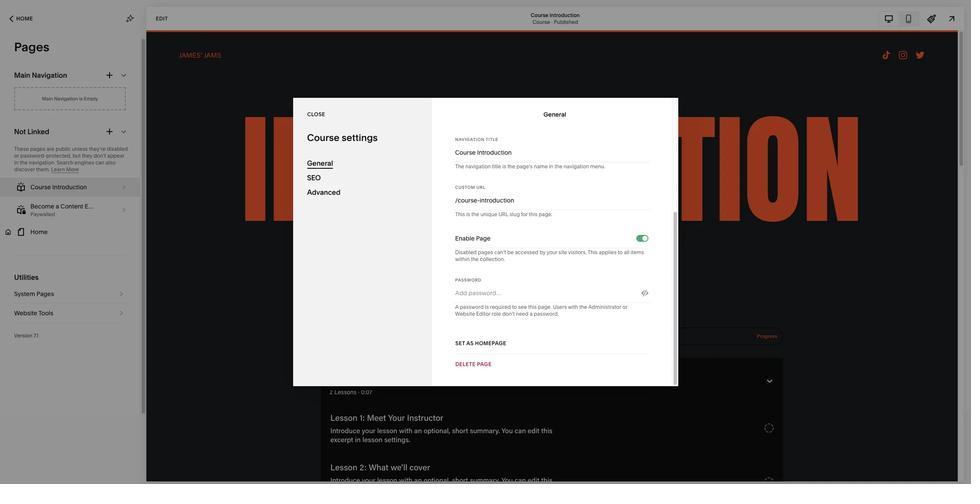 Task type: describe. For each thing, give the bounding box(es) containing it.
site.
[[552, 469, 564, 477]]

website inside button
[[14, 310, 37, 318]]

0 horizontal spatial all
[[460, 65, 467, 73]]

way
[[455, 93, 466, 101]]

course settings
[[307, 132, 378, 144]]

share
[[528, 84, 544, 92]]

something
[[559, 74, 589, 82]]

main for main navigation is empty
[[42, 96, 53, 102]]

out
[[521, 469, 530, 477]]

don't inside a password is required to see this page. users with the administrator or website editor role don't need a password.
[[502, 311, 515, 318]]

but
[[73, 153, 81, 159]]

they
[[82, 153, 92, 159]]

this is the unique url slug for this page.
[[455, 211, 553, 218]]

to up the online
[[521, 84, 527, 92]]

a inside become a content expert paywalled
[[56, 203, 59, 210]]

advanced
[[307, 188, 340, 197]]

custom url
[[455, 185, 486, 190]]

are inside these pages are public unless they're disabled or password-protected, but they don't appear in the navigation. search engines can also discover them.
[[47, 146, 54, 152]]

get
[[484, 469, 493, 477]]

pages for these
[[30, 146, 45, 152]]

or inside a password is required to see this page. users with the administrator or website editor role don't need a password.
[[623, 304, 628, 311]]

edit button
[[150, 11, 174, 27]]

course introduction
[[30, 184, 87, 191]]

you right maybe
[[638, 74, 648, 82]]

0 vertical spatial this
[[529, 211, 538, 218]]

course
[[466, 109, 482, 115]]

page for enable page
[[476, 235, 491, 243]]

as inside the course summary appears when courses are listed elsewhere such as in a user's account panel.
[[626, 109, 632, 115]]

in inside these pages are public unless they're disabled or password-protected, but they don't appear in the navigation. search engines can also discover them.
[[14, 160, 18, 166]]

Password password field
[[455, 284, 637, 303]]

name
[[534, 164, 548, 170]]

users
[[553, 304, 567, 311]]

these
[[14, 146, 29, 152]]

applies
[[599, 250, 617, 256]]

days.
[[421, 469, 435, 477]]

by
[[540, 250, 546, 256]]

whatever
[[588, 84, 614, 92]]

system
[[14, 291, 35, 298]]

it all begins with an idea. maybe you want to launch a business. maybe you want to turn a hobby into something more. or maybe you have a creative project to share with the world. whatever it is, the way you tell your story online can make all the difference.
[[455, 65, 650, 101]]

required
[[490, 304, 511, 311]]

summary
[[484, 109, 506, 115]]

online
[[519, 93, 536, 101]]

course settings dialog
[[293, 58, 678, 387]]

protected,
[[46, 153, 71, 159]]

2 vertical spatial your
[[538, 469, 551, 477]]

this inside a password is required to see this page. users with the administrator or website editor role don't need a password.
[[528, 304, 537, 311]]

disabled
[[455, 250, 477, 256]]

into
[[547, 74, 558, 82]]

listed
[[573, 109, 586, 115]]

set as homepage
[[455, 341, 506, 347]]

delete page
[[455, 362, 492, 368]]

0 vertical spatial page.
[[539, 211, 553, 218]]

1 navigation from the left
[[466, 164, 491, 170]]

turn
[[510, 74, 521, 82]]

a inside a password is required to see this page. users with the administrator or website editor role don't need a password.
[[530, 311, 533, 318]]

14
[[414, 469, 419, 477]]

7.1
[[34, 333, 39, 339]]

ends
[[392, 469, 406, 477]]

the inside disabled pages can't be accessed by your site visitors. this applies to all items within the collection.
[[471, 256, 479, 263]]

navigation for main navigation
[[32, 71, 67, 80]]

a inside the course summary appears when courses are listed elsewhere such as in a user's account panel.
[[639, 109, 642, 115]]

can inside these pages are public unless they're disabled or password-protected, but they don't appear in the navigation. search engines can also discover them.
[[95, 160, 104, 166]]

main for main navigation
[[14, 71, 30, 80]]

or inside these pages are public unless they're disabled or password-protected, but they don't appear in the navigation. search engines can also discover them.
[[14, 153, 19, 159]]

course for course introduction
[[30, 184, 51, 191]]

creative
[[475, 84, 498, 92]]

the for the course summary appears when courses are listed elsewhere such as in a user's account panel.
[[455, 109, 464, 115]]

a right have
[[470, 84, 474, 92]]

story
[[503, 93, 517, 101]]

passwordhide icon image
[[641, 290, 648, 297]]

title
[[486, 137, 498, 142]]

to inside a password is required to see this page. users with the administrator or website editor role don't need a password.
[[512, 304, 517, 311]]

0 vertical spatial url
[[477, 185, 486, 190]]

to up the something
[[573, 65, 579, 73]]

items
[[631, 250, 644, 256]]

also
[[106, 160, 116, 166]]

0 horizontal spatial with
[[489, 65, 501, 73]]

pages inside "button"
[[36, 291, 54, 298]]

have
[[455, 84, 469, 92]]

don't inside these pages are public unless they're disabled or password-protected, but they don't appear in the navigation. search engines can also discover them.
[[94, 153, 106, 159]]

accessed
[[515, 250, 538, 256]]

close button
[[307, 107, 325, 122]]

idea.
[[511, 65, 524, 73]]

version
[[14, 333, 32, 339]]

navigation for main navigation is empty
[[54, 96, 78, 102]]

introduction for course introduction
[[52, 184, 87, 191]]

learn
[[51, 167, 65, 173]]

not linked
[[14, 128, 49, 136]]

more.
[[591, 74, 607, 82]]

unique
[[481, 211, 497, 218]]

set as homepage button
[[455, 336, 506, 352]]

user's
[[455, 116, 470, 122]]

it
[[455, 65, 459, 73]]

a up more.
[[601, 65, 604, 73]]

2 navigation from the left
[[564, 164, 589, 170]]

the navigation title is the page's name in the navigation menu.
[[455, 164, 605, 170]]

1 horizontal spatial want
[[558, 65, 572, 73]]

pages for disabled
[[478, 250, 493, 256]]

business.
[[606, 65, 632, 73]]

trial
[[379, 469, 390, 477]]

courses
[[543, 109, 562, 115]]

2 home button from the top
[[0, 223, 140, 242]]

upgrade
[[437, 469, 462, 477]]

edit
[[156, 15, 168, 22]]

them.
[[36, 167, 50, 173]]

add a new page to the "main navigation" group image
[[105, 71, 114, 80]]

your
[[365, 469, 378, 477]]

the course summary appears when courses are listed elsewhere such as in a user's account panel.
[[455, 109, 642, 122]]

project
[[499, 84, 519, 92]]

expert
[[85, 203, 103, 210]]

the inside these pages are public unless they're disabled or password-protected, but they don't appear in the navigation. search engines can also discover them.
[[20, 160, 28, 166]]

account
[[471, 116, 491, 122]]

now
[[463, 469, 475, 477]]

or
[[609, 74, 616, 82]]

they're
[[89, 146, 106, 152]]

1 horizontal spatial url
[[499, 211, 508, 218]]

elsewhere
[[587, 109, 612, 115]]

·
[[551, 19, 553, 25]]

seo link
[[307, 171, 418, 185]]

0 vertical spatial general
[[544, 111, 566, 118]]

an
[[502, 65, 509, 73]]

navigation.
[[29, 160, 55, 166]]

in left the 14 at the bottom of page
[[407, 469, 412, 477]]

main navigation
[[14, 71, 67, 80]]

it
[[616, 84, 619, 92]]



Task type: vqa. For each thing, say whether or not it's contained in the screenshot.
Become a Content Expert
no



Task type: locate. For each thing, give the bounding box(es) containing it.
0 horizontal spatial website
[[14, 310, 37, 318]]

is,
[[621, 84, 627, 92]]

maybe
[[526, 65, 545, 73], [455, 74, 475, 82]]

1 vertical spatial url
[[499, 211, 508, 218]]

1 vertical spatial your
[[547, 250, 557, 256]]

maybe
[[617, 74, 637, 82]]

1 vertical spatial want
[[488, 74, 501, 82]]

in right name
[[549, 164, 553, 170]]

your
[[489, 93, 502, 101], [547, 250, 557, 256], [538, 469, 551, 477]]

don't down they're
[[94, 153, 106, 159]]

maybe up hobby
[[526, 65, 545, 73]]

introduction for course introduction course · published
[[550, 12, 580, 18]]

2 horizontal spatial all
[[624, 250, 630, 256]]

navigation left empty
[[54, 96, 78, 102]]

1 vertical spatial or
[[623, 304, 628, 311]]

1 vertical spatial pages
[[478, 250, 493, 256]]

set
[[455, 341, 465, 347]]

0 vertical spatial pages
[[14, 40, 49, 54]]

navigation left title
[[455, 137, 485, 142]]

0 vertical spatial as
[[626, 109, 632, 115]]

advanced link
[[307, 185, 418, 200]]

1 vertical spatial home button
[[0, 223, 140, 242]]

to left get
[[477, 469, 482, 477]]

not
[[14, 128, 26, 136]]

website down password
[[455, 311, 475, 318]]

the for the navigation title is the page's name in the navigation menu.
[[455, 164, 464, 170]]

password
[[460, 304, 484, 311]]

1 horizontal spatial maybe
[[526, 65, 545, 73]]

0 vertical spatial with
[[489, 65, 501, 73]]

navigation
[[32, 71, 67, 80], [54, 96, 78, 102], [455, 137, 485, 142]]

password-
[[20, 153, 46, 159]]

url right custom in the top of the page
[[477, 185, 486, 190]]

1 vertical spatial introduction
[[52, 184, 87, 191]]

are up protected,
[[47, 146, 54, 152]]

0 horizontal spatial navigation
[[466, 164, 491, 170]]

role
[[492, 311, 501, 318]]

this right see in the right bottom of the page
[[528, 304, 537, 311]]

page.
[[539, 211, 553, 218], [538, 304, 552, 311]]

1 vertical spatial navigation
[[54, 96, 78, 102]]

0 vertical spatial home button
[[0, 9, 42, 28]]

page. inside a password is required to see this page. users with the administrator or website editor role don't need a password.
[[538, 304, 552, 311]]

learn more link
[[51, 167, 79, 173]]

0 vertical spatial maybe
[[526, 65, 545, 73]]

introduction
[[550, 12, 580, 18], [52, 184, 87, 191]]

the right get
[[495, 469, 504, 477]]

with
[[489, 65, 501, 73], [545, 84, 557, 92], [568, 304, 578, 311]]

a
[[601, 65, 604, 73], [523, 74, 526, 82], [470, 84, 474, 92], [639, 109, 642, 115], [56, 203, 59, 210], [530, 311, 533, 318]]

1 vertical spatial this
[[528, 304, 537, 311]]

0 vertical spatial page
[[476, 235, 491, 243]]

1 home button from the top
[[0, 9, 42, 28]]

don't
[[94, 153, 106, 159], [502, 311, 515, 318]]

is right title
[[502, 164, 506, 170]]

course
[[531, 12, 549, 18], [533, 19, 550, 25], [307, 132, 340, 144], [30, 184, 51, 191]]

the up custom in the top of the page
[[455, 164, 464, 170]]

menu.
[[590, 164, 605, 170]]

1 vertical spatial home
[[30, 229, 48, 236]]

is left unique
[[466, 211, 470, 218]]

you left tell
[[468, 93, 478, 101]]

system pages
[[14, 291, 54, 298]]

1 horizontal spatial with
[[545, 84, 557, 92]]

add a new page to the "not linked" navigation group image
[[105, 127, 114, 137]]

content
[[61, 203, 83, 210]]

navigation up main navigation is empty
[[32, 71, 67, 80]]

want up the something
[[558, 65, 572, 73]]

Navigation Title text field
[[455, 143, 648, 162]]

engines
[[75, 160, 94, 166]]

general up "seo"
[[307, 159, 333, 168]]

1 horizontal spatial are
[[564, 109, 571, 115]]

as inside button
[[466, 341, 474, 347]]

your right tell
[[489, 93, 502, 101]]

1 vertical spatial maybe
[[455, 74, 475, 82]]

0 horizontal spatial as
[[466, 341, 474, 347]]

0 horizontal spatial want
[[488, 74, 501, 82]]

in up discover
[[14, 160, 18, 166]]

this
[[529, 211, 538, 218], [528, 304, 537, 311]]

introduction inside the course introduction course · published
[[550, 12, 580, 18]]

0 vertical spatial are
[[564, 109, 571, 115]]

are inside the course summary appears when courses are listed elsewhere such as in a user's account panel.
[[564, 109, 571, 115]]

1 vertical spatial pages
[[36, 291, 54, 298]]

you up into
[[546, 65, 557, 73]]

0 vertical spatial don't
[[94, 153, 106, 159]]

2 vertical spatial with
[[568, 304, 578, 311]]

as right set
[[466, 341, 474, 347]]

the left unique
[[472, 211, 479, 218]]

0 horizontal spatial this
[[455, 211, 465, 218]]

the
[[455, 109, 464, 115], [455, 164, 464, 170]]

tell
[[479, 93, 488, 101]]

or right administrator
[[623, 304, 628, 311]]

is up "editor" at the bottom of page
[[485, 304, 489, 311]]

all down "world."
[[566, 93, 573, 101]]

pages inside these pages are public unless they're disabled or password-protected, but they don't appear in the navigation. search engines can also discover them.
[[30, 146, 45, 152]]

general down make
[[544, 111, 566, 118]]

introduction up published
[[550, 12, 580, 18]]

2 the from the top
[[455, 164, 464, 170]]

1 horizontal spatial can
[[538, 93, 548, 101]]

page. down / "text field"
[[539, 211, 553, 218]]

Enable Page checkbox
[[642, 236, 647, 241]]

0 horizontal spatial don't
[[94, 153, 106, 159]]

0 horizontal spatial pages
[[30, 146, 45, 152]]

1 horizontal spatial introduction
[[550, 12, 580, 18]]

disabled pages can't be accessed by your site visitors. this applies to all items within the collection.
[[455, 250, 644, 263]]

such
[[614, 109, 625, 115]]

/
[[455, 197, 458, 205]]

want up creative
[[488, 74, 501, 82]]

course inside dialog
[[307, 132, 340, 144]]

as right such
[[626, 109, 632, 115]]

you down begins
[[476, 74, 486, 82]]

2 horizontal spatial with
[[568, 304, 578, 311]]

introduction down more at the top of the page
[[52, 184, 87, 191]]

your inside disabled pages can't be accessed by your site visitors. this applies to all items within the collection.
[[547, 250, 557, 256]]

navigation left menu.
[[564, 164, 589, 170]]

a
[[455, 304, 459, 311]]

0 horizontal spatial maybe
[[455, 74, 475, 82]]

1 horizontal spatial main
[[42, 96, 53, 102]]

1 horizontal spatial or
[[623, 304, 628, 311]]

0 vertical spatial all
[[460, 65, 467, 73]]

pages up main navigation
[[14, 40, 49, 54]]

1 vertical spatial with
[[545, 84, 557, 92]]

of
[[532, 469, 537, 477]]

the
[[558, 84, 567, 92], [628, 84, 637, 92], [574, 93, 583, 101], [20, 160, 28, 166], [508, 164, 515, 170], [555, 164, 563, 170], [472, 211, 479, 218], [471, 256, 479, 263], [579, 304, 587, 311], [495, 469, 504, 477]]

launch
[[580, 65, 599, 73]]

the inside a password is required to see this page. users with the administrator or website editor role don't need a password.
[[579, 304, 587, 311]]

all inside disabled pages can't be accessed by your site visitors. this applies to all items within the collection.
[[624, 250, 630, 256]]

1 horizontal spatial all
[[566, 93, 573, 101]]

pages
[[30, 146, 45, 152], [478, 250, 493, 256]]

0 vertical spatial main
[[14, 71, 30, 80]]

general inside "link"
[[307, 159, 333, 168]]

title
[[492, 164, 501, 170]]

course inside button
[[30, 184, 51, 191]]

1 vertical spatial all
[[566, 93, 573, 101]]

is left empty
[[79, 96, 83, 102]]

0 vertical spatial pages
[[30, 146, 45, 152]]

course for course settings
[[307, 132, 340, 144]]

linked
[[27, 128, 49, 136]]

your inside "it all begins with an idea. maybe you want to launch a business. maybe you want to turn a hobby into something more. or maybe you have a creative project to share with the world. whatever it is, the way you tell your story online can make all the difference."
[[489, 93, 502, 101]]

1 horizontal spatial don't
[[502, 311, 515, 318]]

main
[[14, 71, 30, 80], [42, 96, 53, 102]]

0 vertical spatial introduction
[[550, 12, 580, 18]]

url left slug
[[499, 211, 508, 218]]

1 horizontal spatial navigation
[[564, 164, 589, 170]]

most
[[505, 469, 519, 477]]

1 horizontal spatial general
[[544, 111, 566, 118]]

0 vertical spatial can
[[538, 93, 548, 101]]

more
[[66, 167, 79, 173]]

1 vertical spatial main
[[42, 96, 53, 102]]

pages up "tools"
[[36, 291, 54, 298]]

course introduction button
[[0, 178, 140, 197]]

1 vertical spatial this
[[588, 250, 598, 256]]

become a content expert paywalled
[[30, 203, 103, 218]]

1 the from the top
[[455, 109, 464, 115]]

in inside the course summary appears when courses are listed elsewhere such as in a user's account panel.
[[633, 109, 638, 115]]

0 vertical spatial this
[[455, 211, 465, 218]]

/ text field
[[458, 191, 648, 210]]

administrator
[[588, 304, 621, 311]]

tools
[[38, 310, 53, 318]]

system pages button
[[14, 285, 126, 304]]

page. up password. on the bottom right
[[538, 304, 552, 311]]

0 vertical spatial the
[[455, 109, 464, 115]]

to right applies
[[618, 250, 623, 256]]

1 vertical spatial as
[[466, 341, 474, 347]]

0 horizontal spatial general
[[307, 159, 333, 168]]

don't down required
[[502, 311, 515, 318]]

page right delete
[[477, 362, 492, 368]]

or down these
[[14, 153, 19, 159]]

to
[[573, 65, 579, 73], [503, 74, 508, 82], [521, 84, 527, 92], [618, 250, 623, 256], [512, 304, 517, 311], [477, 469, 482, 477]]

a right turn
[[523, 74, 526, 82]]

page right enable
[[476, 235, 491, 243]]

the right is,
[[628, 84, 637, 92]]

0 horizontal spatial main
[[14, 71, 30, 80]]

this inside disabled pages can't be accessed by your site visitors. this applies to all items within the collection.
[[588, 250, 598, 256]]

can left also
[[95, 160, 104, 166]]

the left administrator
[[579, 304, 587, 311]]

website inside a password is required to see this page. users with the administrator or website editor role don't need a password.
[[455, 311, 475, 318]]

1 vertical spatial can
[[95, 160, 104, 166]]

empty
[[84, 96, 98, 102]]

the left page's
[[508, 164, 515, 170]]

custom
[[455, 185, 475, 190]]

you
[[546, 65, 557, 73], [476, 74, 486, 82], [638, 74, 648, 82], [468, 93, 478, 101]]

website tools
[[14, 310, 53, 318]]

this right "for"
[[529, 211, 538, 218]]

1 vertical spatial don't
[[502, 311, 515, 318]]

make
[[549, 93, 565, 101]]

all right it
[[460, 65, 467, 73]]

site
[[559, 250, 567, 256]]

a right such
[[639, 109, 642, 115]]

1 horizontal spatial website
[[455, 311, 475, 318]]

page inside button
[[477, 362, 492, 368]]

pages up the collection.
[[478, 250, 493, 256]]

navigation left title
[[466, 164, 491, 170]]

introduction inside course introduction button
[[52, 184, 87, 191]]

1 vertical spatial the
[[455, 164, 464, 170]]

navigation title
[[455, 137, 498, 142]]

0 horizontal spatial introduction
[[52, 184, 87, 191]]

slug
[[510, 211, 520, 218]]

hobby
[[527, 74, 545, 82]]

can
[[538, 93, 548, 101], [95, 160, 104, 166]]

delete page button
[[455, 357, 492, 373]]

with left the an
[[489, 65, 501, 73]]

0 vertical spatial want
[[558, 65, 572, 73]]

website down "system"
[[14, 310, 37, 318]]

in right such
[[633, 109, 638, 115]]

is inside a password is required to see this page. users with the administrator or website editor role don't need a password.
[[485, 304, 489, 311]]

main navigation is empty
[[42, 96, 98, 102]]

can't
[[494, 250, 506, 256]]

1 horizontal spatial as
[[626, 109, 632, 115]]

this down /
[[455, 211, 465, 218]]

the up user's
[[455, 109, 464, 115]]

navigation inside the 'course settings' dialog
[[455, 137, 485, 142]]

0 horizontal spatial are
[[47, 146, 54, 152]]

to down the an
[[503, 74, 508, 82]]

the down navigation title text box
[[555, 164, 563, 170]]

your right of
[[538, 469, 551, 477]]

with down into
[[545, 84, 557, 92]]

pages up password-
[[30, 146, 45, 152]]

as
[[626, 109, 632, 115], [466, 341, 474, 347]]

the up make
[[558, 84, 567, 92]]

maybe up have
[[455, 74, 475, 82]]

can inside "it all begins with an idea. maybe you want to launch a business. maybe you want to turn a hobby into something more. or maybe you have a creative project to share with the world. whatever it is, the way you tell your story online can make all the difference."
[[538, 93, 548, 101]]

1 horizontal spatial pages
[[478, 250, 493, 256]]

course for course introduction course · published
[[531, 12, 549, 18]]

this left applies
[[588, 250, 598, 256]]

are left listed
[[564, 109, 571, 115]]

website
[[14, 310, 37, 318], [455, 311, 475, 318]]

0 vertical spatial navigation
[[32, 71, 67, 80]]

the down "world."
[[574, 93, 583, 101]]

public
[[56, 146, 71, 152]]

0 vertical spatial home
[[16, 15, 33, 22]]

can down share
[[538, 93, 548, 101]]

with inside a password is required to see this page. users with the administrator or website editor role don't need a password.
[[568, 304, 578, 311]]

0 horizontal spatial url
[[477, 185, 486, 190]]

with right users
[[568, 304, 578, 311]]

a right the need
[[530, 311, 533, 318]]

2 vertical spatial all
[[624, 250, 630, 256]]

pages inside disabled pages can't be accessed by your site visitors. this applies to all items within the collection.
[[478, 250, 493, 256]]

1 vertical spatial are
[[47, 146, 54, 152]]

your right by
[[547, 250, 557, 256]]

homepage
[[475, 341, 506, 347]]

0 vertical spatial or
[[14, 153, 19, 159]]

general
[[544, 111, 566, 118], [307, 159, 333, 168]]

your trial ends in 14 days. upgrade now to get the most out of your site.
[[365, 469, 564, 477]]

to left see in the right bottom of the page
[[512, 304, 517, 311]]

search
[[57, 160, 73, 166]]

close
[[307, 111, 325, 117]]

1 vertical spatial general
[[307, 159, 333, 168]]

tab list
[[879, 12, 919, 25]]

1 vertical spatial page
[[477, 362, 492, 368]]

when
[[528, 109, 542, 115]]

all left items
[[624, 250, 630, 256]]

world.
[[569, 84, 586, 92]]

1 horizontal spatial this
[[588, 250, 598, 256]]

discover
[[14, 167, 35, 173]]

to inside disabled pages can't be accessed by your site visitors. this applies to all items within the collection.
[[618, 250, 623, 256]]

the inside the course summary appears when courses are listed elsewhere such as in a user's account panel.
[[455, 109, 464, 115]]

page for delete page
[[477, 362, 492, 368]]

website tools button
[[14, 304, 126, 323]]

a password is required to see this page. users with the administrator or website editor role don't need a password.
[[455, 304, 628, 318]]

0 vertical spatial your
[[489, 93, 502, 101]]

the up discover
[[20, 160, 28, 166]]

the down disabled
[[471, 256, 479, 263]]

version 7.1
[[14, 333, 39, 339]]

0 horizontal spatial can
[[95, 160, 104, 166]]

0 horizontal spatial or
[[14, 153, 19, 159]]

2 vertical spatial navigation
[[455, 137, 485, 142]]

1 vertical spatial page.
[[538, 304, 552, 311]]

a left content at the left of page
[[56, 203, 59, 210]]



